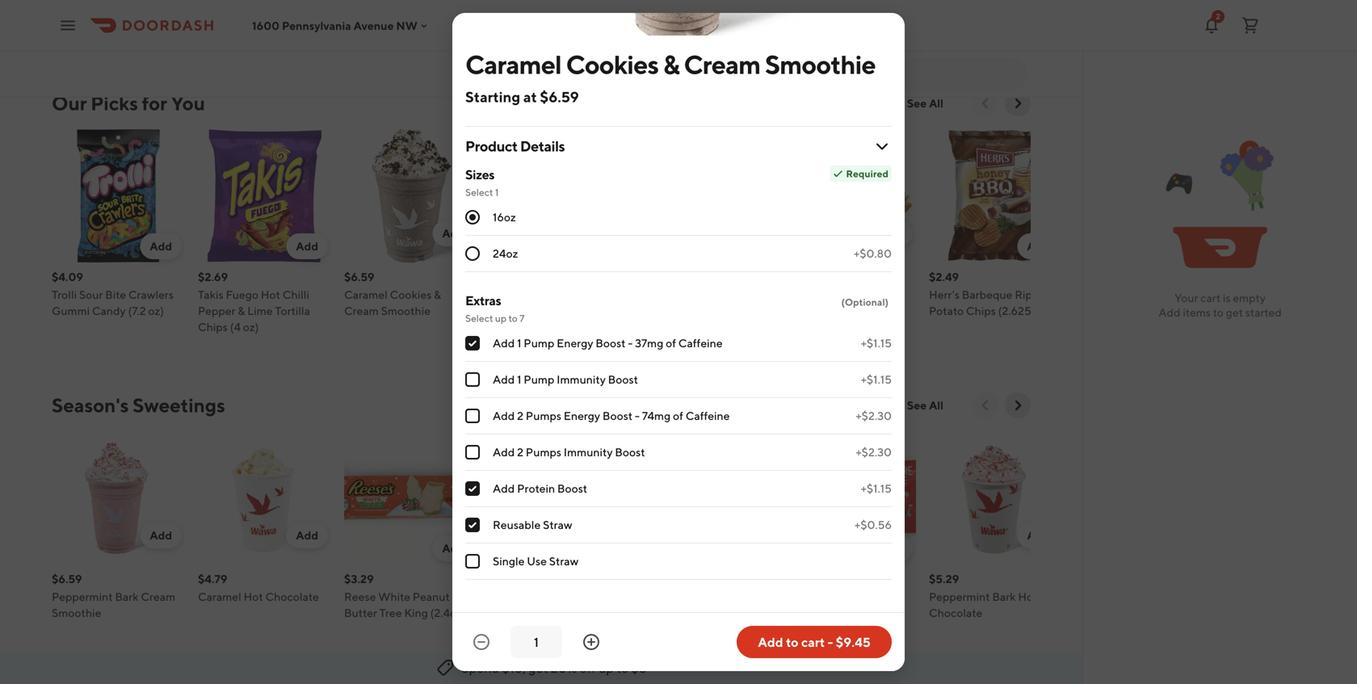 Task type: vqa. For each thing, say whether or not it's contained in the screenshot.
"$2.49 HERR'S BARBEQUE RIPPLE POTATO CHIPS (2.625 OZ)"
yes



Task type: describe. For each thing, give the bounding box(es) containing it.
- for 37mg
[[628, 336, 633, 350]]

nw
[[396, 19, 417, 32]]

(optional)
[[841, 296, 889, 308]]

sweetings
[[133, 394, 225, 417]]

74mg
[[642, 409, 671, 422]]

caramel for $6.59 caramel cookies & cream smoothie
[[344, 288, 388, 301]]

sizes select 1
[[465, 167, 499, 198]]

$6.59 caramel cookies & cream smoothie
[[344, 270, 441, 317]]

pumps for immunity
[[526, 445, 561, 459]]

airheads
[[490, 288, 536, 301]]

up inside extras select up to 7
[[495, 313, 507, 324]]

spend
[[461, 660, 499, 676]]

caramel hot chocolate image
[[198, 431, 331, 565]]

0 vertical spatial straw
[[543, 518, 572, 531]]

oz) inside $2.69 takis fuego hot chilli pepper & lime tortilla chips (4 oz)
[[243, 320, 259, 334]]

off
[[580, 660, 596, 676]]

+$2.30 for add 2 pumps immunity boost
[[856, 445, 892, 459]]

+$1.15 for energy
[[861, 336, 892, 350]]

hoagie
[[783, 304, 820, 317]]

add to cart - $9.45 button
[[737, 626, 892, 658]]

butter
[[344, 606, 377, 620]]

peanut for king
[[413, 590, 450, 603]]

caffeine for add 1 pump energy boost - 37mg of caffeine
[[678, 336, 723, 350]]

+$0.56
[[854, 518, 892, 531]]

pump for immunity
[[524, 373, 554, 386]]

gummi
[[52, 304, 90, 317]]

+$1.15 for immunity
[[861, 373, 892, 386]]

cookies inside the $6.59 caramel cookies & cream smoothie
[[390, 288, 432, 301]]

cart inside your cart is empty add items to get started
[[1200, 291, 1221, 305]]

candy inside $4.09 trolli sour bite crawlers gummi candy (7.2 oz)
[[92, 304, 126, 317]]

use
[[527, 555, 547, 568]]

peanut for (3.27oz)
[[855, 590, 892, 603]]

season's sweetings
[[52, 394, 225, 417]]

next button of carousel image
[[1010, 397, 1026, 414]]

$9.45
[[836, 634, 871, 650]]

next button of carousel image
[[1010, 95, 1026, 111]]

energy for pump
[[557, 336, 593, 350]]

boost for add 1 pump energy boost - 37mg of caffeine
[[596, 336, 626, 350]]

add inside add to cart - $9.45 button
[[758, 634, 783, 650]]

reese white peanut butter tree king (2.4oz) image
[[344, 431, 477, 565]]

potato
[[929, 304, 964, 317]]

(3.27oz)
[[838, 606, 879, 620]]

picks
[[91, 92, 138, 115]]

product
[[465, 137, 517, 155]]

our picks for you
[[52, 92, 205, 115]]

add protein boost
[[493, 482, 587, 495]]

cart inside button
[[801, 634, 825, 650]]

tree
[[379, 606, 402, 620]]

1600 pennsylvania avenue nw button
[[252, 19, 430, 32]]

7
[[519, 313, 525, 324]]

takis
[[198, 288, 223, 301]]

$3.29 reese white peanut butter tree king (2.4oz)
[[344, 572, 466, 620]]

pump for energy
[[524, 336, 554, 350]]

(2.4oz)
[[430, 606, 466, 620]]

bark for cold
[[554, 590, 577, 603]]

bite
[[105, 288, 126, 301]]

extras select up to 7
[[465, 293, 525, 324]]

sizes
[[465, 167, 494, 182]]

caramel inside dialog
[[465, 49, 561, 80]]

1 for add 1 pump energy boost - 37mg of caffeine
[[517, 336, 521, 350]]

(7.2
[[128, 304, 146, 317]]

- for 74mg
[[635, 409, 640, 422]]

m&m
[[783, 590, 811, 603]]

haribo holiday gold bears (4oz) image
[[637, 431, 770, 565]]

your cart is empty add items to get started
[[1158, 291, 1282, 319]]

add 2 pumps immunity boost
[[493, 445, 645, 459]]

single
[[493, 555, 525, 568]]

caramel cookies & cream smoothie image
[[344, 129, 477, 263]]

$6.39 peppermint bark cold brew
[[490, 572, 604, 620]]

$2.49
[[929, 270, 959, 284]]

honey smoked turkey hoagie image
[[783, 129, 916, 263]]

previous button of carousel image
[[977, 95, 994, 111]]

$3.89
[[490, 270, 520, 284]]

crawlers
[[128, 288, 174, 301]]

herr's barbeque ripple potato chips (2.625 oz) image
[[929, 129, 1062, 263]]

cookies inside dialog
[[566, 49, 658, 80]]

16oz
[[493, 210, 516, 224]]

hot for chilli
[[261, 288, 280, 301]]

holiday for size
[[813, 590, 853, 603]]

1600
[[252, 19, 280, 32]]

$3.29 for $3.29 reese white peanut butter tree king (2.4oz)
[[344, 572, 374, 586]]

candy inside $3.89 airheads xtremes rainbow berry candy bites (6 oz)
[[568, 304, 602, 317]]

(2.625
[[998, 304, 1031, 317]]

is
[[1223, 291, 1231, 305]]

boost for add 2 pumps energy boost - 74mg of caffeine
[[602, 409, 633, 422]]

smoked
[[819, 288, 861, 301]]

lime
[[247, 304, 273, 317]]

share
[[783, 606, 812, 620]]

turkey
[[863, 288, 898, 301]]

oz) inside $3.89 airheads xtremes rainbow berry candy bites (6 oz)
[[531, 320, 547, 334]]

increase quantity by 1 image
[[582, 632, 601, 652]]

started
[[1245, 306, 1282, 319]]

to inside button
[[786, 634, 799, 650]]

$6.59 peppermint bark cream smoothie
[[52, 572, 175, 620]]

chips inside $2.69 takis fuego hot chilli pepper & lime tortilla chips (4 oz)
[[198, 320, 228, 334]]

avenue
[[354, 19, 394, 32]]

honey
[[783, 288, 817, 301]]

20%
[[551, 660, 577, 676]]

1 horizontal spatial up
[[598, 660, 614, 676]]

herr's
[[929, 288, 960, 301]]

you
[[171, 92, 205, 115]]

reusable straw
[[493, 518, 572, 531]]

protein
[[517, 482, 555, 495]]

cream inside the $6.59 caramel cookies & cream smoothie
[[344, 304, 379, 317]]

peppermint for $6.39
[[490, 590, 551, 603]]

single use straw
[[493, 555, 579, 568]]

pennsylvania
[[282, 19, 351, 32]]

chilli
[[282, 288, 309, 301]]

required
[[846, 168, 889, 179]]

2 for add 2 pumps energy boost - 74mg of caffeine
[[517, 409, 523, 422]]

$2.69
[[198, 270, 228, 284]]

- inside button
[[828, 634, 833, 650]]

tortilla
[[275, 304, 310, 317]]

1 vertical spatial get
[[528, 660, 548, 676]]

see all link for our picks for you
[[897, 90, 953, 116]]

gold
[[715, 590, 741, 603]]

$3.29 haribo holiday gold bears (4oz)
[[637, 572, 741, 620]]

peppermint bark hot chocolate image
[[929, 431, 1062, 565]]

at
[[523, 88, 537, 105]]

$4.09 trolli sour bite crawlers gummi candy (7.2 oz)
[[52, 270, 174, 317]]

pumps for energy
[[526, 409, 561, 422]]

+$0.80
[[854, 247, 892, 260]]

your
[[1174, 291, 1198, 305]]

extras group
[[465, 292, 892, 580]]



Task type: locate. For each thing, give the bounding box(es) containing it.
1 inside sizes select 1
[[495, 187, 499, 198]]

2 up protein
[[517, 445, 523, 459]]

season's
[[52, 394, 129, 417]]

0 vertical spatial see all
[[907, 97, 943, 110]]

caramel cookies & cream smoothie dialog
[[452, 0, 905, 671]]

cart down the size
[[801, 634, 825, 650]]

1 vertical spatial see
[[907, 399, 927, 412]]

2 horizontal spatial $3.29
[[783, 572, 812, 586]]

24oz
[[493, 247, 518, 260]]

1 horizontal spatial chocolate
[[929, 606, 982, 620]]

smoothie for $6.59 peppermint bark cream smoothie
[[52, 606, 101, 620]]

energy up add 2 pumps immunity boost
[[564, 409, 600, 422]]

1 horizontal spatial caramel
[[344, 288, 388, 301]]

see all left previous button of carousel icon
[[907, 399, 943, 412]]

1 candy from the left
[[92, 304, 126, 317]]

0 vertical spatial chocolate
[[265, 590, 319, 603]]

to inside extras select up to 7
[[508, 313, 518, 324]]

peppermint inside $6.59 peppermint bark cream smoothie
[[52, 590, 113, 603]]

0 vertical spatial pump
[[524, 336, 554, 350]]

boost left 37mg
[[596, 336, 626, 350]]

2 vertical spatial $6.59
[[52, 572, 82, 586]]

see all link left previous button of carousel icon
[[897, 393, 953, 418]]

empty
[[1233, 291, 1266, 305]]

peppermint bark cream smoothie image
[[52, 431, 185, 565]]

peppermint for $5.29
[[929, 590, 990, 603]]

$6.59 for $6.59 caramel cookies & cream smoothie
[[344, 270, 374, 284]]

extras
[[465, 293, 501, 308]]

$6.59 for $6.59 peppermint bark cream smoothie
[[52, 572, 82, 586]]

0 horizontal spatial peppermint
[[52, 590, 113, 603]]

2 horizontal spatial cream
[[684, 49, 760, 80]]

+$1.15
[[861, 336, 892, 350], [861, 373, 892, 386], [861, 482, 892, 495]]

all for season's sweetings
[[929, 399, 943, 412]]

0 vertical spatial $6.59
[[540, 88, 579, 105]]

0 vertical spatial of
[[666, 336, 676, 350]]

chips down "pepper"
[[198, 320, 228, 334]]

hot
[[261, 288, 280, 301], [244, 590, 263, 603], [1018, 590, 1038, 603]]

m&m holiday peanut share size (3.27oz) image
[[783, 431, 916, 565]]

2 vertical spatial smoothie
[[52, 606, 101, 620]]

$5.29 peppermint bark hot chocolate
[[929, 572, 1038, 620]]

1 vertical spatial select
[[465, 313, 493, 324]]

2 vertical spatial 2
[[517, 445, 523, 459]]

immunity down "add 1 pump energy boost - 37mg of caffeine"
[[557, 373, 606, 386]]

pumps
[[526, 409, 561, 422], [526, 445, 561, 459]]

peanut inside $3.29 reese white peanut butter tree king (2.4oz)
[[413, 590, 450, 603]]

1 +$1.15 from the top
[[861, 336, 892, 350]]

up left 7
[[495, 313, 507, 324]]

select for sizes
[[465, 187, 493, 198]]

$5.49 up 37mg
[[637, 270, 667, 284]]

- left 37mg
[[628, 336, 633, 350]]

see all link for season's sweetings
[[897, 393, 953, 418]]

peanut up "king"
[[413, 590, 450, 603]]

16oz radio
[[465, 210, 480, 225]]

see all for our picks for you
[[907, 97, 943, 110]]

rainbow
[[490, 304, 536, 317]]

add 1 pump energy boost - 37mg of caffeine
[[493, 336, 723, 350]]

smoothie inside dialog
[[765, 49, 875, 80]]

2 $5.49 from the left
[[783, 270, 813, 284]]

peanut up (3.27oz)
[[855, 590, 892, 603]]

of
[[666, 336, 676, 350], [673, 409, 683, 422]]

$3.29 m&m holiday peanut share size (3.27oz)
[[783, 572, 892, 620]]

1 bark from the left
[[115, 590, 139, 603]]

chocolate inside $4.79 caramel hot chocolate
[[265, 590, 319, 603]]

0 vertical spatial pumps
[[526, 409, 561, 422]]

2 vertical spatial &
[[238, 304, 245, 317]]

chocolate left reese
[[265, 590, 319, 603]]

oz) down crawlers
[[148, 304, 164, 317]]

2 horizontal spatial smoothie
[[765, 49, 875, 80]]

0 vertical spatial cookies
[[566, 49, 658, 80]]

chocolate down $5.29 on the bottom
[[929, 606, 982, 620]]

& inside the $6.59 caramel cookies & cream smoothie
[[434, 288, 441, 301]]

smoothie for caramel cookies & cream smoothie
[[765, 49, 875, 80]]

candy
[[92, 304, 126, 317], [568, 304, 602, 317]]

0 horizontal spatial chocolate
[[265, 590, 319, 603]]

& inside $2.69 takis fuego hot chilli pepper & lime tortilla chips (4 oz)
[[238, 304, 245, 317]]

$6.59 inside $6.59 peppermint bark cream smoothie
[[52, 572, 82, 586]]

add to cart - $9.45
[[758, 634, 871, 650]]

1 vertical spatial chocolate
[[929, 606, 982, 620]]

immunity for pumps
[[564, 445, 613, 459]]

2
[[1216, 12, 1220, 21], [517, 409, 523, 422], [517, 445, 523, 459]]

pump
[[524, 336, 554, 350], [524, 373, 554, 386]]

italian hoagie image
[[637, 129, 770, 263]]

caramel right chilli on the top of the page
[[344, 288, 388, 301]]

1 horizontal spatial peppermint
[[490, 590, 551, 603]]

(6
[[518, 320, 529, 334]]

select inside extras select up to 7
[[465, 313, 493, 324]]

xtremes
[[538, 288, 582, 301]]

0 horizontal spatial -
[[628, 336, 633, 350]]

bark inside $5.29 peppermint bark hot chocolate
[[992, 590, 1016, 603]]

all down search wawa search field
[[929, 97, 943, 110]]

boost for add 2 pumps immunity boost
[[615, 445, 645, 459]]

boost right protein
[[557, 482, 587, 495]]

previous button of carousel image
[[977, 397, 994, 414]]

bark inside $6.39 peppermint bark cold brew
[[554, 590, 577, 603]]

caramel for $4.79 caramel hot chocolate
[[198, 590, 241, 603]]

1 vertical spatial energy
[[564, 409, 600, 422]]

holiday up the size
[[813, 590, 853, 603]]

haribo
[[637, 590, 671, 603]]

-
[[628, 336, 633, 350], [635, 409, 640, 422], [828, 634, 833, 650]]

2 peanut from the left
[[855, 590, 892, 603]]

starting at $6.59
[[465, 88, 579, 105]]

2 all from the top
[[929, 399, 943, 412]]

candy down bite in the left top of the page
[[92, 304, 126, 317]]

add button
[[432, 221, 474, 246], [432, 221, 474, 246], [725, 221, 767, 246], [725, 221, 767, 246], [871, 221, 913, 246], [871, 221, 913, 246], [140, 233, 182, 259], [140, 233, 182, 259], [286, 233, 328, 259], [286, 233, 328, 259], [1017, 233, 1059, 259], [1017, 233, 1059, 259], [140, 523, 182, 548], [140, 523, 182, 548], [286, 523, 328, 548], [286, 523, 328, 548], [579, 523, 620, 548], [579, 523, 620, 548], [1017, 523, 1059, 548], [1017, 523, 1059, 548], [432, 536, 474, 561], [432, 536, 474, 561], [725, 536, 767, 561], [725, 536, 767, 561], [871, 536, 913, 561], [871, 536, 913, 561]]

starting
[[465, 88, 520, 105]]

to inside your cart is empty add items to get started
[[1213, 306, 1224, 319]]

reese
[[344, 590, 376, 603]]

2 vertical spatial caramel
[[198, 590, 241, 603]]

0 horizontal spatial $3.29
[[344, 572, 374, 586]]

to
[[1213, 306, 1224, 319], [508, 313, 518, 324], [786, 634, 799, 650], [616, 660, 629, 676]]

2 vertical spatial 1
[[517, 373, 521, 386]]

straw down add protein boost
[[543, 518, 572, 531]]

1 horizontal spatial holiday
[[813, 590, 853, 603]]

$3.29 inside $3.29 m&m holiday peanut share size (3.27oz)
[[783, 572, 812, 586]]

0 vertical spatial get
[[1226, 306, 1243, 319]]

1 vertical spatial caramel
[[344, 288, 388, 301]]

to down is
[[1213, 306, 1224, 319]]

all left previous button of carousel icon
[[929, 399, 943, 412]]

$3.29 up m&m
[[783, 572, 812, 586]]

$2.69 takis fuego hot chilli pepper & lime tortilla chips (4 oz)
[[198, 270, 310, 334]]

holiday up (4oz)
[[674, 590, 713, 603]]

see left previous button of carousel icon
[[907, 399, 927, 412]]

add
[[442, 227, 464, 240], [735, 227, 757, 240], [881, 227, 903, 240], [150, 239, 172, 253], [296, 239, 318, 253], [1027, 239, 1049, 253], [1158, 306, 1181, 319], [493, 336, 515, 350], [493, 373, 515, 386], [493, 409, 515, 422], [493, 445, 515, 459], [493, 482, 515, 495], [150, 529, 172, 542], [296, 529, 318, 542], [588, 529, 611, 542], [1027, 529, 1049, 542], [442, 542, 464, 555], [735, 542, 757, 555], [881, 542, 903, 555], [758, 634, 783, 650]]

1 select from the top
[[465, 187, 493, 198]]

2 down add 1 pump immunity boost
[[517, 409, 523, 422]]

bears
[[637, 606, 665, 620]]

energy up add 1 pump immunity boost
[[557, 336, 593, 350]]

straw right use
[[549, 555, 579, 568]]

of right 37mg
[[666, 336, 676, 350]]

2 see all link from the top
[[897, 393, 953, 418]]

0 vertical spatial +$2.30
[[856, 409, 892, 422]]

reusable
[[493, 518, 541, 531]]

2 pumps from the top
[[526, 445, 561, 459]]

for
[[142, 92, 167, 115]]

caramel
[[465, 49, 561, 80], [344, 288, 388, 301], [198, 590, 241, 603]]

to left 7
[[508, 313, 518, 324]]

see all down search wawa search field
[[907, 97, 943, 110]]

0 horizontal spatial cream
[[141, 590, 175, 603]]

hot for chocolate
[[1018, 590, 1038, 603]]

0 horizontal spatial bark
[[115, 590, 139, 603]]

up
[[495, 313, 507, 324], [598, 660, 614, 676]]

- left $9.45
[[828, 634, 833, 650]]

our
[[52, 92, 87, 115]]

0 vertical spatial chips
[[966, 304, 996, 317]]

2 $3.29 from the left
[[637, 572, 666, 586]]

immunity for pump
[[557, 373, 606, 386]]

& inside dialog
[[663, 49, 679, 80]]

0 vertical spatial -
[[628, 336, 633, 350]]

all for our picks for you
[[929, 97, 943, 110]]

0 vertical spatial caffeine
[[678, 336, 723, 350]]

1 holiday from the left
[[674, 590, 713, 603]]

ripple
[[1015, 288, 1048, 301]]

1 see all link from the top
[[897, 90, 953, 116]]

select down extras
[[465, 313, 493, 324]]

bark for hot
[[992, 590, 1016, 603]]

boost
[[596, 336, 626, 350], [608, 373, 638, 386], [602, 409, 633, 422], [615, 445, 645, 459], [557, 482, 587, 495]]

(4
[[230, 320, 241, 334]]

2 +$1.15 from the top
[[861, 373, 892, 386]]

2 +$2.30 from the top
[[856, 445, 892, 459]]

$6.59 inside the $6.59 caramel cookies & cream smoothie
[[344, 270, 374, 284]]

Current quantity is 1 number field
[[520, 633, 552, 651]]

$3.29 inside $3.29 reese white peanut butter tree king (2.4oz)
[[344, 572, 374, 586]]

0 vertical spatial all
[[929, 97, 943, 110]]

0 vertical spatial 2
[[1216, 12, 1220, 21]]

get down is
[[1226, 306, 1243, 319]]

airheads xtremes rainbow berry candy bites (6 oz) image
[[490, 129, 624, 263]]

of right "74mg"
[[673, 409, 683, 422]]

$4.79 caramel hot chocolate
[[198, 572, 319, 603]]

cream for caramel cookies & cream smoothie
[[684, 49, 760, 80]]

$5.29
[[929, 572, 959, 586]]

peanut
[[413, 590, 450, 603], [855, 590, 892, 603]]

0 vertical spatial cream
[[684, 49, 760, 80]]

1 vertical spatial +$1.15
[[861, 373, 892, 386]]

2 left the 0 items, open order cart icon at the top right of the page
[[1216, 12, 1220, 21]]

2 bark from the left
[[554, 590, 577, 603]]

peppermint inside $5.29 peppermint bark hot chocolate
[[929, 590, 990, 603]]

1 vertical spatial immunity
[[564, 445, 613, 459]]

2 horizontal spatial caramel
[[465, 49, 561, 80]]

oz) right (4
[[243, 320, 259, 334]]

see all link
[[897, 90, 953, 116], [897, 393, 953, 418]]

pepper
[[198, 304, 236, 317]]

boost for add 1 pump immunity boost
[[608, 373, 638, 386]]

1 peanut from the left
[[413, 590, 450, 603]]

peanut inside $3.29 m&m holiday peanut share size (3.27oz)
[[855, 590, 892, 603]]

cream inside $6.59 peppermint bark cream smoothie
[[141, 590, 175, 603]]

cart left is
[[1200, 291, 1221, 305]]

0 horizontal spatial $5.49
[[637, 270, 667, 284]]

hot inside $2.69 takis fuego hot chilli pepper & lime tortilla chips (4 oz)
[[261, 288, 280, 301]]

of for 74mg
[[673, 409, 683, 422]]

$3.29 inside $3.29 haribo holiday gold bears (4oz)
[[637, 572, 666, 586]]

2 see from the top
[[907, 399, 927, 412]]

1 vertical spatial pump
[[524, 373, 554, 386]]

1 vertical spatial cart
[[801, 634, 825, 650]]

1 horizontal spatial &
[[434, 288, 441, 301]]

caffeine
[[678, 336, 723, 350], [686, 409, 730, 422]]

see for our picks for you
[[907, 97, 927, 110]]

berry
[[538, 304, 566, 317]]

boost down add 2 pumps energy boost - 74mg of caffeine
[[615, 445, 645, 459]]

0 vertical spatial smoothie
[[765, 49, 875, 80]]

hot inside $5.29 peppermint bark hot chocolate
[[1018, 590, 1038, 603]]

1 vertical spatial of
[[673, 409, 683, 422]]

2 candy from the left
[[568, 304, 602, 317]]

1 vertical spatial 2
[[517, 409, 523, 422]]

1 vertical spatial see all link
[[897, 393, 953, 418]]

2 vertical spatial -
[[828, 634, 833, 650]]

$5
[[631, 660, 647, 676]]

select inside sizes select 1
[[465, 187, 493, 198]]

get
[[1226, 306, 1243, 319], [528, 660, 548, 676]]

0 horizontal spatial candy
[[92, 304, 126, 317]]

immunity down add 2 pumps energy boost - 74mg of caffeine
[[564, 445, 613, 459]]

0 horizontal spatial peanut
[[413, 590, 450, 603]]

product details
[[465, 137, 565, 155]]

$6.39
[[490, 572, 520, 586]]

1 all from the top
[[929, 97, 943, 110]]

1 horizontal spatial smoothie
[[381, 304, 431, 317]]

boost left "74mg"
[[602, 409, 633, 422]]

1 vertical spatial up
[[598, 660, 614, 676]]

$3.29 up haribo
[[637, 572, 666, 586]]

(4oz)
[[668, 606, 694, 620]]

1 vertical spatial chips
[[198, 320, 228, 334]]

cream inside dialog
[[684, 49, 760, 80]]

1 vertical spatial caffeine
[[686, 409, 730, 422]]

$3.89 airheads xtremes rainbow berry candy bites (6 oz)
[[490, 270, 602, 334]]

2 pump from the top
[[524, 373, 554, 386]]

cream for $6.59 peppermint bark cream smoothie
[[141, 590, 175, 603]]

get inside your cart is empty add items to get started
[[1226, 306, 1243, 319]]

Single Use Straw checkbox
[[465, 554, 480, 569]]

1 for add 1 pump immunity boost
[[517, 373, 521, 386]]

1 vertical spatial 1
[[517, 336, 521, 350]]

1 pump from the top
[[524, 336, 554, 350]]

0 vertical spatial see
[[907, 97, 927, 110]]

1 vertical spatial see all
[[907, 399, 943, 412]]

brew
[[490, 606, 517, 620]]

$3.29 for $3.29 haribo holiday gold bears (4oz)
[[637, 572, 666, 586]]

2 horizontal spatial peppermint
[[929, 590, 990, 603]]

1 +$2.30 from the top
[[856, 409, 892, 422]]

of for 37mg
[[666, 336, 676, 350]]

see down search wawa search field
[[907, 97, 927, 110]]

see for season's sweetings
[[907, 399, 927, 412]]

3 bark from the left
[[992, 590, 1016, 603]]

smoothie inside $6.59 peppermint bark cream smoothie
[[52, 606, 101, 620]]

1 vertical spatial &
[[434, 288, 441, 301]]

sour
[[79, 288, 103, 301]]

bark inside $6.59 peppermint bark cream smoothie
[[115, 590, 139, 603]]

caramel inside $4.79 caramel hot chocolate
[[198, 590, 241, 603]]

1 horizontal spatial candy
[[568, 304, 602, 317]]

bites
[[490, 320, 516, 334]]

details
[[520, 137, 565, 155]]

$5.49 inside $5.49 honey smoked turkey hoagie
[[783, 270, 813, 284]]

3 $3.29 from the left
[[783, 572, 812, 586]]

1 vertical spatial -
[[635, 409, 640, 422]]

2 holiday from the left
[[813, 590, 853, 603]]

1 $3.29 from the left
[[344, 572, 374, 586]]

1 see from the top
[[907, 97, 927, 110]]

size
[[815, 606, 836, 620]]

1600 pennsylvania avenue nw
[[252, 19, 417, 32]]

None checkbox
[[465, 336, 480, 351], [465, 372, 480, 387], [465, 481, 480, 496], [465, 518, 480, 532], [465, 336, 480, 351], [465, 372, 480, 387], [465, 481, 480, 496], [465, 518, 480, 532]]

0 vertical spatial +$1.15
[[861, 336, 892, 350]]

1 horizontal spatial cart
[[1200, 291, 1221, 305]]

1 vertical spatial $6.59
[[344, 270, 374, 284]]

$3.29 for $3.29 m&m holiday peanut share size (3.27oz)
[[783, 572, 812, 586]]

peppermint inside $6.39 peppermint bark cold brew
[[490, 590, 551, 603]]

caramel inside the $6.59 caramel cookies & cream smoothie
[[344, 288, 388, 301]]

3 peppermint from the left
[[929, 590, 990, 603]]

2 horizontal spatial bark
[[992, 590, 1016, 603]]

0 horizontal spatial smoothie
[[52, 606, 101, 620]]

0 horizontal spatial up
[[495, 313, 507, 324]]

1
[[495, 187, 499, 198], [517, 336, 521, 350], [517, 373, 521, 386]]

peppermint for $6.59
[[52, 590, 113, 603]]

open menu image
[[58, 16, 78, 35]]

1 horizontal spatial $3.29
[[637, 572, 666, 586]]

0 vertical spatial cart
[[1200, 291, 1221, 305]]

0 vertical spatial select
[[465, 187, 493, 198]]

chips down barbeque
[[966, 304, 996, 317]]

caffeine for add 2 pumps energy boost - 74mg of caffeine
[[686, 409, 730, 422]]

1 peppermint from the left
[[52, 590, 113, 603]]

0 horizontal spatial holiday
[[674, 590, 713, 603]]

holiday for (4oz)
[[674, 590, 713, 603]]

- left "74mg"
[[635, 409, 640, 422]]

white
[[378, 590, 410, 603]]

$4.09
[[52, 270, 83, 284]]

add 1 pump immunity boost
[[493, 373, 638, 386]]

1 vertical spatial smoothie
[[381, 304, 431, 317]]

1 horizontal spatial cookies
[[566, 49, 658, 80]]

see
[[907, 97, 927, 110], [907, 399, 927, 412]]

1 $5.49 from the left
[[637, 270, 667, 284]]

2 for add 2 pumps immunity boost
[[517, 445, 523, 459]]

select for extras
[[465, 313, 493, 324]]

1 horizontal spatial get
[[1226, 306, 1243, 319]]

to down share on the right bottom of page
[[786, 634, 799, 650]]

0 horizontal spatial caramel
[[198, 590, 241, 603]]

energy for pumps
[[564, 409, 600, 422]]

0 horizontal spatial $6.59
[[52, 572, 82, 586]]

to left $5
[[616, 660, 629, 676]]

bark for cream
[[115, 590, 139, 603]]

$3.29 up reese
[[344, 572, 374, 586]]

hot inside $4.79 caramel hot chocolate
[[244, 590, 263, 603]]

2 horizontal spatial &
[[663, 49, 679, 80]]

peppermint bark cold brew image
[[490, 431, 624, 565]]

candy down xtremes
[[568, 304, 602, 317]]

bark
[[115, 590, 139, 603], [554, 590, 577, 603], [992, 590, 1016, 603]]

trolli sour bite crawlers gummi candy (7.2 oz) image
[[52, 129, 185, 263]]

2 see all from the top
[[907, 399, 943, 412]]

notification bell image
[[1202, 16, 1221, 35]]

3 +$1.15 from the top
[[861, 482, 892, 495]]

items
[[1183, 306, 1211, 319]]

chocolate inside $5.29 peppermint bark hot chocolate
[[929, 606, 982, 620]]

smoothie inside the $6.59 caramel cookies & cream smoothie
[[381, 304, 431, 317]]

1 horizontal spatial bark
[[554, 590, 577, 603]]

2 vertical spatial cream
[[141, 590, 175, 603]]

caffeine right 37mg
[[678, 336, 723, 350]]

$5.49 honey smoked turkey hoagie
[[783, 270, 898, 317]]

1 see all from the top
[[907, 97, 943, 110]]

see all for season's sweetings
[[907, 399, 943, 412]]

$5.49 for $5.49 honey smoked turkey hoagie
[[783, 270, 813, 284]]

oz) right (6 at the left of page
[[531, 320, 547, 334]]

caramel up starting at $6.59
[[465, 49, 561, 80]]

select
[[465, 187, 493, 198], [465, 313, 493, 324]]

1 horizontal spatial $6.59
[[344, 270, 374, 284]]

$4.79
[[198, 572, 227, 586]]

caffeine right "74mg"
[[686, 409, 730, 422]]

1 vertical spatial straw
[[549, 555, 579, 568]]

0 horizontal spatial chips
[[198, 320, 228, 334]]

barbeque
[[962, 288, 1012, 301]]

chips
[[966, 304, 996, 317], [198, 320, 228, 334]]

get right the $15,
[[528, 660, 548, 676]]

Search Wawa search field
[[782, 65, 1015, 83]]

add inside your cart is empty add items to get started
[[1158, 306, 1181, 319]]

2 peppermint from the left
[[490, 590, 551, 603]]

holiday inside $3.29 m&m holiday peanut share size (3.27oz)
[[813, 590, 853, 603]]

2 select from the top
[[465, 313, 493, 324]]

+$2.30 for add 2 pumps energy boost - 74mg of caffeine
[[856, 409, 892, 422]]

2 horizontal spatial $6.59
[[540, 88, 579, 105]]

oz) inside $4.09 trolli sour bite crawlers gummi candy (7.2 oz)
[[148, 304, 164, 317]]

1 vertical spatial all
[[929, 399, 943, 412]]

1 horizontal spatial peanut
[[855, 590, 892, 603]]

add 2 pumps energy boost - 74mg of caffeine
[[493, 409, 730, 422]]

caramel down "$4.79"
[[198, 590, 241, 603]]

cookies
[[566, 49, 658, 80], [390, 288, 432, 301]]

0 horizontal spatial cart
[[801, 634, 825, 650]]

$5.49 for $5.49
[[637, 270, 667, 284]]

decrease quantity by 1 image
[[472, 632, 491, 652]]

holiday inside $3.29 haribo holiday gold bears (4oz)
[[674, 590, 713, 603]]

$15,
[[502, 660, 526, 676]]

oz) inside $2.49 herr's barbeque ripple potato chips (2.625 oz)
[[1034, 304, 1049, 317]]

our picks for you link
[[52, 90, 205, 116]]

takis fuego hot chilli pepper & lime tortilla chips (4 oz) image
[[198, 129, 331, 263]]

1 vertical spatial cookies
[[390, 288, 432, 301]]

0 horizontal spatial &
[[238, 304, 245, 317]]

1 pumps from the top
[[526, 409, 561, 422]]

spend $15, get 20% off up to $5
[[461, 660, 647, 676]]

up right off
[[598, 660, 614, 676]]

2 vertical spatial +$1.15
[[861, 482, 892, 495]]

sizes group
[[465, 166, 892, 272]]

0 items, open order cart image
[[1241, 16, 1260, 35]]

pumps down add 1 pump immunity boost
[[526, 409, 561, 422]]

None checkbox
[[465, 409, 480, 423], [465, 445, 480, 460], [465, 409, 480, 423], [465, 445, 480, 460]]

None radio
[[465, 246, 480, 261]]

chips inside $2.49 herr's barbeque ripple potato chips (2.625 oz)
[[966, 304, 996, 317]]

pumps up add protein boost
[[526, 445, 561, 459]]

0 horizontal spatial get
[[528, 660, 548, 676]]

0 vertical spatial see all link
[[897, 90, 953, 116]]

1 vertical spatial cream
[[344, 304, 379, 317]]

2 horizontal spatial -
[[828, 634, 833, 650]]

see all link down search wawa search field
[[897, 90, 953, 116]]

$5.49 up honey
[[783, 270, 813, 284]]

fuego
[[226, 288, 258, 301]]

select down sizes at top left
[[465, 187, 493, 198]]

boost up add 2 pumps energy boost - 74mg of caffeine
[[608, 373, 638, 386]]

oz) down ripple
[[1034, 304, 1049, 317]]

1 horizontal spatial -
[[635, 409, 640, 422]]

$6.59 inside caramel cookies & cream smoothie dialog
[[540, 88, 579, 105]]



